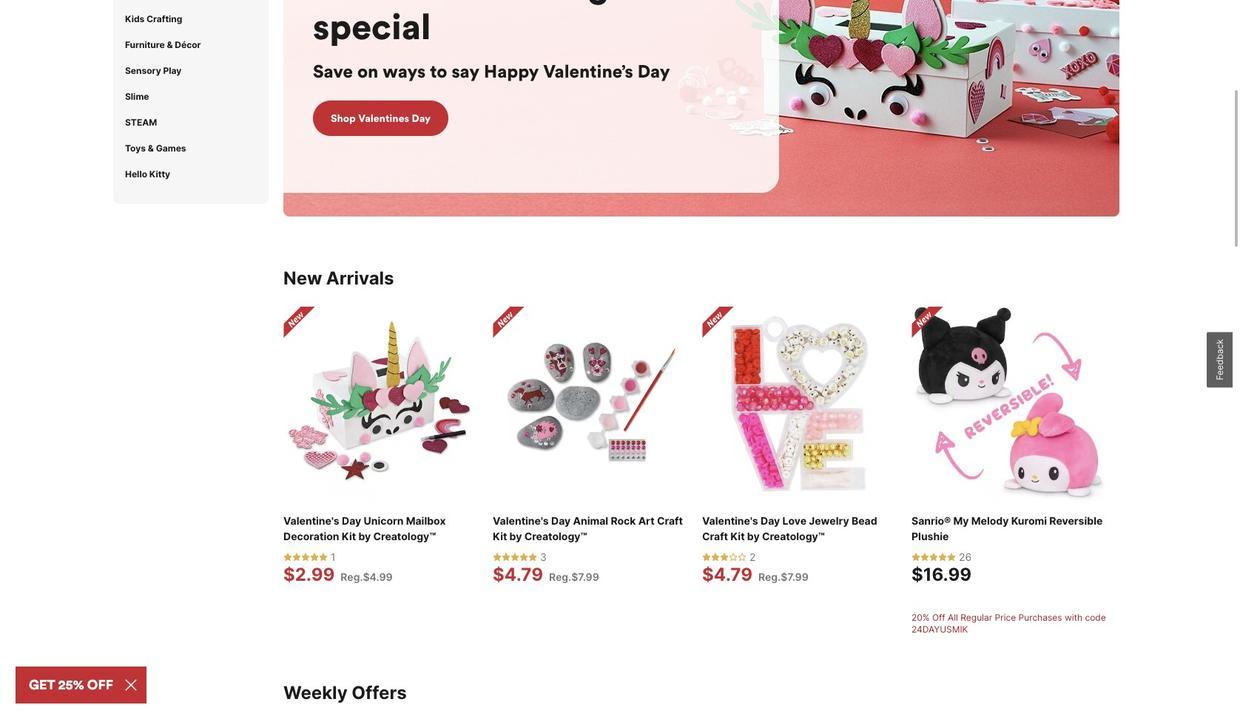 Task type: describe. For each thing, give the bounding box(es) containing it.
valentine's day love jewelry bead craft kit by creatology™ image
[[702, 307, 897, 501]]

2
[[750, 551, 756, 564]]

make
[[313, 0, 406, 7]]

art
[[638, 515, 655, 527]]

save
[[313, 60, 353, 82]]

by inside 'valentine's day unicorn mailbox decoration kit by creatology™'
[[358, 530, 371, 543]]

play
[[163, 65, 182, 76]]

valentine's for valentine's day animal rock art craft kit by creatology™
[[493, 515, 549, 527]]

happy
[[484, 60, 539, 82]]

décor
[[175, 39, 201, 50]]

shop valentines day button
[[313, 100, 449, 136]]

$4.79 reg.$7.99 for 3
[[493, 564, 599, 586]]

steam
[[125, 117, 157, 128]]

special
[[313, 3, 431, 49]]

sanrio® my melody kuromi reversible plushie new logo image
[[912, 307, 944, 339]]

furniture & décor
[[125, 39, 201, 50]]

valentine's for valentine's day unicorn mailbox decoration kit by creatology™
[[283, 515, 339, 527]]

love
[[782, 515, 807, 527]]

$16.99
[[912, 564, 972, 586]]

& for furniture
[[167, 39, 173, 50]]

animal
[[573, 515, 608, 527]]

price
[[995, 612, 1016, 624]]

hello kitty link
[[125, 169, 170, 180]]

to
[[430, 60, 447, 82]]

26
[[959, 551, 972, 564]]

day for valentine's day love jewelry bead craft kit by creatology™
[[761, 515, 780, 527]]

creatology™ for valentine's day animal rock art craft kit by creatology™
[[524, 530, 587, 543]]

shop valentines day
[[331, 112, 431, 125]]

toys
[[125, 143, 146, 154]]

$2.99 reg.$4.99
[[283, 564, 393, 586]]

crafting
[[147, 13, 182, 24]]

decoration
[[283, 530, 339, 543]]

this
[[415, 0, 475, 7]]

rock
[[611, 515, 636, 527]]

plushie
[[912, 530, 949, 543]]

kids
[[125, 13, 145, 24]]

my
[[953, 515, 969, 527]]

sanrio® my melody kuromi reversible plushie image
[[912, 307, 1106, 501]]

sanrio® my melody kuromi reversible plushie
[[912, 515, 1103, 543]]

craft for valentine's day love jewelry bead craft kit by creatology™
[[702, 530, 728, 543]]

valentine's for valentine's day love jewelry bead craft kit by creatology™
[[702, 515, 758, 527]]

save on ways to say happy valentine's day
[[313, 60, 670, 82]]

valentine's day love jewelry bead craft kit by creatology™
[[702, 515, 877, 543]]

valentine's
[[543, 60, 633, 82]]

20%
[[912, 612, 930, 624]]

jewelry
[[809, 515, 849, 527]]

make this message special
[[313, 0, 629, 49]]

3
[[540, 551, 547, 564]]

reg.$7.99 for 2
[[758, 571, 809, 584]]

melody
[[971, 515, 1009, 527]]

regular
[[961, 612, 992, 624]]

hello
[[125, 169, 147, 180]]

new arrivals
[[283, 268, 394, 289]]

arrivals
[[326, 268, 394, 289]]

kit for valentine's day love jewelry bead craft kit by creatology™
[[731, 530, 745, 543]]

$4.79 for 3
[[493, 564, 543, 586]]

kuromi
[[1011, 515, 1047, 527]]

kit for valentine's day animal rock art craft kit by creatology™
[[493, 530, 507, 543]]

toys & games link
[[125, 143, 186, 154]]

ways
[[383, 60, 426, 82]]

by for valentine's day animal rock art craft kit by creatology™
[[510, 530, 522, 543]]

by for valentine's day love jewelry bead craft kit by creatology™
[[747, 530, 760, 543]]



Task type: vqa. For each thing, say whether or not it's contained in the screenshot.
the bottommost graphics
no



Task type: locate. For each thing, give the bounding box(es) containing it.
purchases
[[1019, 612, 1062, 624]]

kit inside 'valentine's day unicorn mailbox decoration kit by creatology™'
[[342, 530, 356, 543]]

reversible
[[1049, 515, 1103, 527]]

kit inside valentine's day love jewelry bead craft kit by creatology™
[[731, 530, 745, 543]]

1 horizontal spatial kit
[[493, 530, 507, 543]]

craft for valentine's day animal rock art craft kit by creatology™
[[657, 515, 683, 527]]

valentine's inside valentine's day love jewelry bead craft kit by creatology™
[[702, 515, 758, 527]]

1 vertical spatial craft
[[702, 530, 728, 543]]

1 $4.79 reg.$7.99 from the left
[[493, 564, 599, 586]]

reg.$7.99 down valentine's day animal rock art craft kit by creatology™
[[549, 571, 599, 584]]

0 horizontal spatial $4.79
[[493, 564, 543, 586]]

creatology™ up 3
[[524, 530, 587, 543]]

day for valentine's day unicorn mailbox decoration kit by creatology™
[[342, 515, 361, 527]]

& left décor
[[167, 39, 173, 50]]

valentine's day animal rock art craft kit by creatology™ new logo image
[[493, 307, 525, 339]]

valentine's inside valentine's day animal rock art craft kit by creatology™
[[493, 515, 549, 527]]

2 reg.$7.99 from the left
[[758, 571, 809, 584]]

by
[[358, 530, 371, 543], [510, 530, 522, 543], [747, 530, 760, 543]]

0 horizontal spatial reg.$7.99
[[549, 571, 599, 584]]

$4.79 reg.$7.99 down 2
[[702, 564, 809, 586]]

2 kit from the left
[[493, 530, 507, 543]]

creatology™ down love
[[762, 530, 825, 543]]

furniture
[[125, 39, 165, 50]]

games
[[156, 143, 186, 154]]

1
[[331, 551, 336, 564]]

kids crafting link
[[125, 13, 182, 24]]

furniture & décor link
[[125, 39, 201, 50]]

0 horizontal spatial creatology™
[[373, 530, 436, 543]]

2 horizontal spatial kit
[[731, 530, 745, 543]]

2 horizontal spatial valentine's
[[702, 515, 758, 527]]

$4.79 down 3
[[493, 564, 543, 586]]

1 valentine's from the left
[[283, 515, 339, 527]]

valentine's
[[283, 515, 339, 527], [493, 515, 549, 527], [702, 515, 758, 527]]

0 horizontal spatial $4.79 reg.$7.99
[[493, 564, 599, 586]]

mailbox
[[406, 515, 446, 527]]

valentine's day love jewelry bead craft kit by creatology™ new logo image
[[702, 307, 735, 339]]

creatology™ down unicorn
[[373, 530, 436, 543]]

weekly
[[283, 683, 348, 704]]

valentine's day animal rock art craft kit by creatology™ image
[[493, 307, 687, 501]]

day left love
[[761, 515, 780, 527]]

creatology™
[[373, 530, 436, 543], [524, 530, 587, 543], [762, 530, 825, 543]]

valentine's day unicorn mailbox decoration kit by creatology™ new logo image
[[283, 307, 316, 339]]

valentine's up "decoration"
[[283, 515, 339, 527]]

3 valentine's from the left
[[702, 515, 758, 527]]

$4.79 reg.$7.99 for 2
[[702, 564, 809, 586]]

1 horizontal spatial valentine's
[[493, 515, 549, 527]]

kitty
[[149, 169, 170, 180]]

1 horizontal spatial creatology™
[[524, 530, 587, 543]]

day for valentine's day animal rock art craft kit by creatology™
[[551, 515, 571, 527]]

1 by from the left
[[358, 530, 371, 543]]

all
[[948, 612, 958, 624]]

2 $4.79 reg.$7.99 from the left
[[702, 564, 809, 586]]

3 by from the left
[[747, 530, 760, 543]]

by inside valentine's day love jewelry bead craft kit by creatology™
[[747, 530, 760, 543]]

2 valentine's from the left
[[493, 515, 549, 527]]

reg.$4.99
[[341, 571, 393, 584]]

kit
[[342, 530, 356, 543], [493, 530, 507, 543], [731, 530, 745, 543]]

0 horizontal spatial by
[[358, 530, 371, 543]]

valentines
[[358, 112, 409, 125]]

slime
[[125, 91, 149, 102]]

1 $4.79 from the left
[[493, 564, 543, 586]]

valentine's up 3
[[493, 515, 549, 527]]

sensory play link
[[125, 65, 182, 76]]

offers
[[352, 683, 407, 704]]

valentine's day unicorn mailbox decoration kit by creatology™ image
[[283, 307, 478, 501]]

reg.$7.99 down valentine's day love jewelry bead craft kit by creatology™
[[758, 571, 809, 584]]

kit inside valentine's day animal rock art craft kit by creatology™
[[493, 530, 507, 543]]

1 vertical spatial &
[[148, 143, 154, 154]]

day left unicorn
[[342, 515, 361, 527]]

with
[[1065, 612, 1083, 624]]

day inside button
[[412, 112, 431, 125]]

day left animal
[[551, 515, 571, 527]]

2 $4.79 from the left
[[702, 564, 753, 586]]

$4.79 reg.$7.99
[[493, 564, 599, 586], [702, 564, 809, 586]]

0 horizontal spatial kit
[[342, 530, 356, 543]]

weekly offers
[[283, 683, 407, 704]]

0 horizontal spatial &
[[148, 143, 154, 154]]

message
[[484, 0, 629, 7]]

1 creatology™ from the left
[[373, 530, 436, 543]]

1 kit from the left
[[342, 530, 356, 543]]

$4.79
[[493, 564, 543, 586], [702, 564, 753, 586]]

creatology™ inside valentine's day animal rock art craft kit by creatology™
[[524, 530, 587, 543]]

day inside valentine's day animal rock art craft kit by creatology™
[[551, 515, 571, 527]]

creatology™ inside 'valentine's day unicorn mailbox decoration kit by creatology™'
[[373, 530, 436, 543]]

2 horizontal spatial by
[[747, 530, 760, 543]]

& right toys
[[148, 143, 154, 154]]

creatology™ inside valentine's day love jewelry bead craft kit by creatology™
[[762, 530, 825, 543]]

craft
[[657, 515, 683, 527], [702, 530, 728, 543]]

toys & games
[[125, 143, 186, 154]]

1 horizontal spatial $4.79
[[702, 564, 753, 586]]

$4.79 down 2
[[702, 564, 753, 586]]

24dayusmik
[[912, 624, 968, 635]]

valentine's day animal rock art craft kit by creatology™
[[493, 515, 683, 543]]

code
[[1085, 612, 1106, 624]]

$2.99
[[283, 564, 335, 586]]

& for toys
[[148, 143, 154, 154]]

1 horizontal spatial by
[[510, 530, 522, 543]]

on
[[357, 60, 378, 82]]

1 horizontal spatial $4.79 reg.$7.99
[[702, 564, 809, 586]]

sanrio®
[[912, 515, 951, 527]]

say
[[452, 60, 480, 82]]

2 horizontal spatial creatology™
[[762, 530, 825, 543]]

steam link
[[125, 117, 157, 128]]

1 horizontal spatial craft
[[702, 530, 728, 543]]

off
[[932, 612, 945, 624]]

0 horizontal spatial valentine's
[[283, 515, 339, 527]]

unicorn
[[364, 515, 404, 527]]

20% off all regular price purchases with code 24dayusmik
[[912, 612, 1106, 635]]

day
[[638, 60, 670, 82], [412, 112, 431, 125], [342, 515, 361, 527], [551, 515, 571, 527], [761, 515, 780, 527]]

hello kitty
[[125, 169, 170, 180]]

day right valentine's
[[638, 60, 670, 82]]

slime link
[[125, 91, 149, 102]]

craft inside valentine's day love jewelry bead craft kit by creatology™
[[702, 530, 728, 543]]

creatology™ for valentine's day love jewelry bead craft kit by creatology™
[[762, 530, 825, 543]]

1 reg.$7.99 from the left
[[549, 571, 599, 584]]

&
[[167, 39, 173, 50], [148, 143, 154, 154]]

3 kit from the left
[[731, 530, 745, 543]]

shop
[[331, 112, 356, 125]]

1 horizontal spatial &
[[167, 39, 173, 50]]

2 by from the left
[[510, 530, 522, 543]]

valentine's up 2
[[702, 515, 758, 527]]

valentine's day unicorn mailbox decoration kit by creatology™
[[283, 515, 446, 543]]

sensory
[[125, 65, 161, 76]]

reg.$7.99 for 3
[[549, 571, 599, 584]]

0 vertical spatial craft
[[657, 515, 683, 527]]

0 horizontal spatial craft
[[657, 515, 683, 527]]

by inside valentine's day animal rock art craft kit by creatology™
[[510, 530, 522, 543]]

new
[[283, 268, 322, 289]]

3 creatology™ from the left
[[762, 530, 825, 543]]

1 horizontal spatial reg.$7.99
[[758, 571, 809, 584]]

$4.79 for 2
[[702, 564, 753, 586]]

kids crafting
[[125, 13, 182, 24]]

2 creatology™ from the left
[[524, 530, 587, 543]]

day inside 'valentine's day unicorn mailbox decoration kit by creatology™'
[[342, 515, 361, 527]]

craft inside valentine's day animal rock art craft kit by creatology™
[[657, 515, 683, 527]]

bead
[[852, 515, 877, 527]]

day right valentines
[[412, 112, 431, 125]]

day inside valentine's day love jewelry bead craft kit by creatology™
[[761, 515, 780, 527]]

$4.79 reg.$7.99 down 3
[[493, 564, 599, 586]]

0 vertical spatial &
[[167, 39, 173, 50]]

sensory play
[[125, 65, 182, 76]]

reg.$7.99
[[549, 571, 599, 584], [758, 571, 809, 584]]

valentine's inside 'valentine's day unicorn mailbox decoration kit by creatology™'
[[283, 515, 339, 527]]



